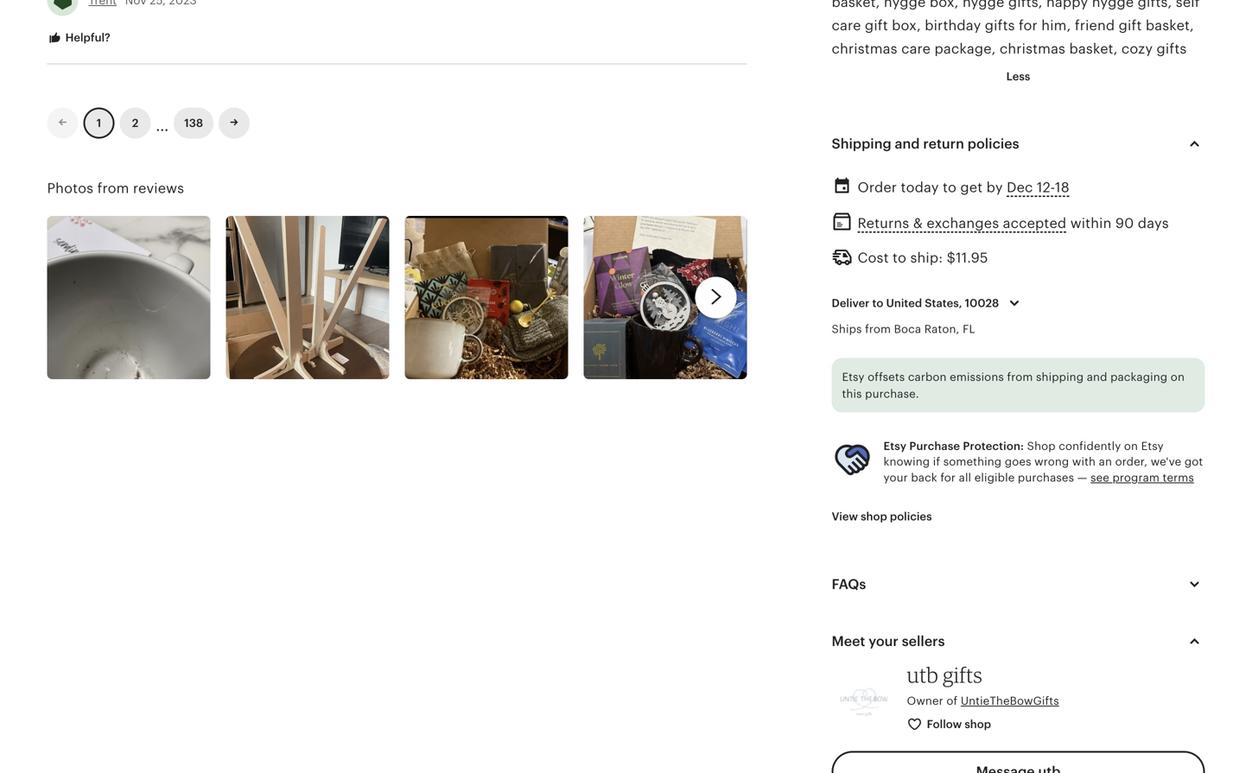 Task type: vqa. For each thing, say whether or not it's contained in the screenshot.
within on the top right of the page
yes



Task type: locate. For each thing, give the bounding box(es) containing it.
1 horizontal spatial and
[[1088, 371, 1108, 384]]

1 vertical spatial on
[[1125, 440, 1139, 453]]

helpful? button
[[34, 22, 123, 54]]

shop
[[1028, 440, 1056, 453]]

shop right follow
[[965, 718, 992, 731]]

days
[[1139, 216, 1170, 231]]

knowing
[[884, 456, 931, 469]]

0 vertical spatial to
[[943, 180, 957, 195]]

138
[[184, 117, 203, 130]]

1 horizontal spatial policies
[[968, 136, 1020, 152]]

2 vertical spatial to
[[873, 297, 884, 310]]

to left the get
[[943, 180, 957, 195]]

your inside 'shop confidently on etsy knowing if something goes wrong with an order, we've got your back for all eligible purchases —'
[[884, 472, 909, 485]]

0 horizontal spatial etsy
[[843, 371, 865, 384]]

and inside dropdown button
[[895, 136, 920, 152]]

2
[[132, 117, 139, 130]]

0 vertical spatial on
[[1171, 371, 1185, 384]]

and left return
[[895, 136, 920, 152]]

shipping
[[832, 136, 892, 152]]

etsy up knowing
[[884, 440, 907, 453]]

and
[[895, 136, 920, 152], [1088, 371, 1108, 384]]

1 vertical spatial and
[[1088, 371, 1108, 384]]

0 horizontal spatial policies
[[891, 511, 933, 524]]

follow
[[927, 718, 963, 731]]

from inside etsy offsets carbon emissions from shipping and packaging on this purchase.
[[1008, 371, 1034, 384]]

—
[[1078, 472, 1088, 485]]

back
[[912, 472, 938, 485]]

on right packaging
[[1171, 371, 1185, 384]]

meet your sellers button
[[817, 621, 1221, 663]]

shop confidently on etsy knowing if something goes wrong with an order, we've got your back for all eligible purchases —
[[884, 440, 1204, 485]]

1 horizontal spatial on
[[1171, 371, 1185, 384]]

this
[[843, 388, 863, 401]]

policies up "by"
[[968, 136, 1020, 152]]

11.95
[[956, 250, 989, 266]]

from for boca
[[866, 323, 892, 336]]

cost
[[858, 250, 889, 266]]

to left united
[[873, 297, 884, 310]]

less
[[1007, 70, 1031, 83]]

1 vertical spatial to
[[893, 250, 907, 266]]

carbon
[[909, 371, 947, 384]]

ship:
[[911, 250, 944, 266]]

exchanges
[[927, 216, 1000, 231]]

1
[[97, 117, 101, 130]]

to for united
[[873, 297, 884, 310]]

1 horizontal spatial to
[[893, 250, 907, 266]]

0 vertical spatial policies
[[968, 136, 1020, 152]]

0 horizontal spatial shop
[[861, 511, 888, 524]]

on
[[1171, 371, 1185, 384], [1125, 440, 1139, 453]]

boca
[[895, 323, 922, 336]]

1 horizontal spatial from
[[866, 323, 892, 336]]

from left boca
[[866, 323, 892, 336]]

0 horizontal spatial to
[[873, 297, 884, 310]]

to
[[943, 180, 957, 195], [893, 250, 907, 266], [873, 297, 884, 310]]

view shop policies
[[832, 511, 933, 524]]

confidently
[[1059, 440, 1122, 453]]

see
[[1091, 472, 1110, 485]]

your down knowing
[[884, 472, 909, 485]]

purchase
[[910, 440, 961, 453]]

fl
[[963, 323, 976, 336]]

to right the cost at top right
[[893, 250, 907, 266]]

etsy inside etsy offsets carbon emissions from shipping and packaging on this purchase.
[[843, 371, 865, 384]]

1 horizontal spatial etsy
[[884, 440, 907, 453]]

1 horizontal spatial shop
[[965, 718, 992, 731]]

order
[[858, 180, 898, 195]]

policies down back
[[891, 511, 933, 524]]

meet your sellers
[[832, 634, 946, 650]]

18
[[1056, 180, 1070, 195]]

within
[[1071, 216, 1112, 231]]

utb gifts image
[[832, 667, 897, 732]]

0 vertical spatial and
[[895, 136, 920, 152]]

1 vertical spatial your
[[869, 634, 899, 650]]

to for ship:
[[893, 250, 907, 266]]

untiethebowgifts link
[[961, 695, 1060, 708]]

untiethebowgifts
[[961, 695, 1060, 708]]

to inside dropdown button
[[873, 297, 884, 310]]

and right shipping
[[1088, 371, 1108, 384]]

etsy inside 'shop confidently on etsy knowing if something goes wrong with an order, we've got your back for all eligible purchases —'
[[1142, 440, 1164, 453]]

0 vertical spatial your
[[884, 472, 909, 485]]

deliver to united states, 10028
[[832, 297, 1000, 310]]

shop right view
[[861, 511, 888, 524]]

shipping
[[1037, 371, 1084, 384]]

0 vertical spatial from
[[97, 181, 129, 196]]

0 vertical spatial shop
[[861, 511, 888, 524]]

sellers
[[902, 634, 946, 650]]

we've
[[1151, 456, 1182, 469]]

and inside etsy offsets carbon emissions from shipping and packaging on this purchase.
[[1088, 371, 1108, 384]]

meet
[[832, 634, 866, 650]]

accepted
[[1004, 216, 1067, 231]]

2 horizontal spatial to
[[943, 180, 957, 195]]

policies
[[968, 136, 1020, 152], [891, 511, 933, 524]]

$
[[947, 250, 956, 266]]

something
[[944, 456, 1002, 469]]

2 horizontal spatial from
[[1008, 371, 1034, 384]]

1 vertical spatial from
[[866, 323, 892, 336]]

less button
[[994, 61, 1044, 92]]

your
[[884, 472, 909, 485], [869, 634, 899, 650]]

order,
[[1116, 456, 1148, 469]]

2 vertical spatial from
[[1008, 371, 1034, 384]]

return
[[924, 136, 965, 152]]

shop
[[861, 511, 888, 524], [965, 718, 992, 731]]

from left shipping
[[1008, 371, 1034, 384]]

etsy up we've
[[1142, 440, 1164, 453]]

2 horizontal spatial etsy
[[1142, 440, 1164, 453]]

0 horizontal spatial from
[[97, 181, 129, 196]]

1 vertical spatial shop
[[965, 718, 992, 731]]

10028
[[966, 297, 1000, 310]]

purchase.
[[866, 388, 920, 401]]

returns & exchanges accepted within 90 days
[[858, 216, 1170, 231]]

90
[[1116, 216, 1135, 231]]

2 link
[[120, 108, 151, 139]]

order today to get by dec 12-18
[[858, 180, 1070, 195]]

on up "order,"
[[1125, 440, 1139, 453]]

from right photos
[[97, 181, 129, 196]]

terms
[[1163, 472, 1195, 485]]

&
[[914, 216, 923, 231]]

policies inside button
[[891, 511, 933, 524]]

etsy
[[843, 371, 865, 384], [884, 440, 907, 453], [1142, 440, 1164, 453]]

0 horizontal spatial and
[[895, 136, 920, 152]]

etsy up 'this'
[[843, 371, 865, 384]]

dec
[[1007, 180, 1034, 195]]

from
[[97, 181, 129, 196], [866, 323, 892, 336], [1008, 371, 1034, 384]]

0 horizontal spatial on
[[1125, 440, 1139, 453]]

your right meet in the bottom right of the page
[[869, 634, 899, 650]]

by
[[987, 180, 1004, 195]]

1 vertical spatial policies
[[891, 511, 933, 524]]



Task type: describe. For each thing, give the bounding box(es) containing it.
policies inside dropdown button
[[968, 136, 1020, 152]]

united
[[887, 297, 923, 310]]

an
[[1100, 456, 1113, 469]]

all
[[959, 472, 972, 485]]

shipping and return policies button
[[817, 123, 1221, 165]]

program
[[1113, 472, 1160, 485]]

ships
[[832, 323, 863, 336]]

etsy for etsy purchase protection:
[[884, 440, 907, 453]]

on inside etsy offsets carbon emissions from shipping and packaging on this purchase.
[[1171, 371, 1185, 384]]

protection:
[[964, 440, 1025, 453]]

got
[[1185, 456, 1204, 469]]

purchases
[[1019, 472, 1075, 485]]

deliver
[[832, 297, 870, 310]]

reviews
[[133, 181, 184, 196]]

shop for follow
[[965, 718, 992, 731]]

with
[[1073, 456, 1096, 469]]

your inside dropdown button
[[869, 634, 899, 650]]

etsy purchase protection:
[[884, 440, 1025, 453]]

deliver to united states, 10028 button
[[819, 285, 1039, 322]]

view
[[832, 511, 859, 524]]

on inside 'shop confidently on etsy knowing if something goes wrong with an order, we've got your back for all eligible purchases —'
[[1125, 440, 1139, 453]]

owner
[[907, 695, 944, 708]]

follow shop button
[[894, 709, 1006, 741]]

for
[[941, 472, 956, 485]]

dec 12-18 button
[[1007, 175, 1070, 200]]

view shop policies button
[[819, 502, 946, 533]]

see program terms link
[[1091, 472, 1195, 485]]

eligible
[[975, 472, 1015, 485]]

etsy for etsy offsets carbon emissions from shipping and packaging on this purchase.
[[843, 371, 865, 384]]

states,
[[925, 297, 963, 310]]

offsets
[[868, 371, 906, 384]]

faqs
[[832, 577, 867, 593]]

if
[[934, 456, 941, 469]]

of
[[947, 695, 958, 708]]

12-
[[1038, 180, 1056, 195]]

photos
[[47, 181, 94, 196]]

packaging
[[1111, 371, 1168, 384]]

1 link
[[83, 108, 115, 139]]

utb
[[907, 663, 939, 688]]

photos from reviews
[[47, 181, 184, 196]]

shop for view
[[861, 511, 888, 524]]

helpful?
[[63, 31, 111, 44]]

utb gifts owner of untiethebowgifts
[[907, 663, 1060, 708]]

ships from boca raton, fl
[[832, 323, 976, 336]]

today
[[901, 180, 940, 195]]

faqs button
[[817, 564, 1221, 605]]

see program terms
[[1091, 472, 1195, 485]]

raton,
[[925, 323, 960, 336]]

cost to ship: $ 11.95
[[858, 250, 989, 266]]

gifts
[[943, 663, 983, 688]]

138 link
[[174, 108, 214, 139]]

…
[[156, 110, 169, 136]]

from for reviews
[[97, 181, 129, 196]]

get
[[961, 180, 983, 195]]

emissions
[[950, 371, 1005, 384]]

returns & exchanges accepted button
[[858, 211, 1067, 236]]

returns
[[858, 216, 910, 231]]

etsy offsets carbon emissions from shipping and packaging on this purchase.
[[843, 371, 1185, 401]]

follow shop
[[927, 718, 992, 731]]



